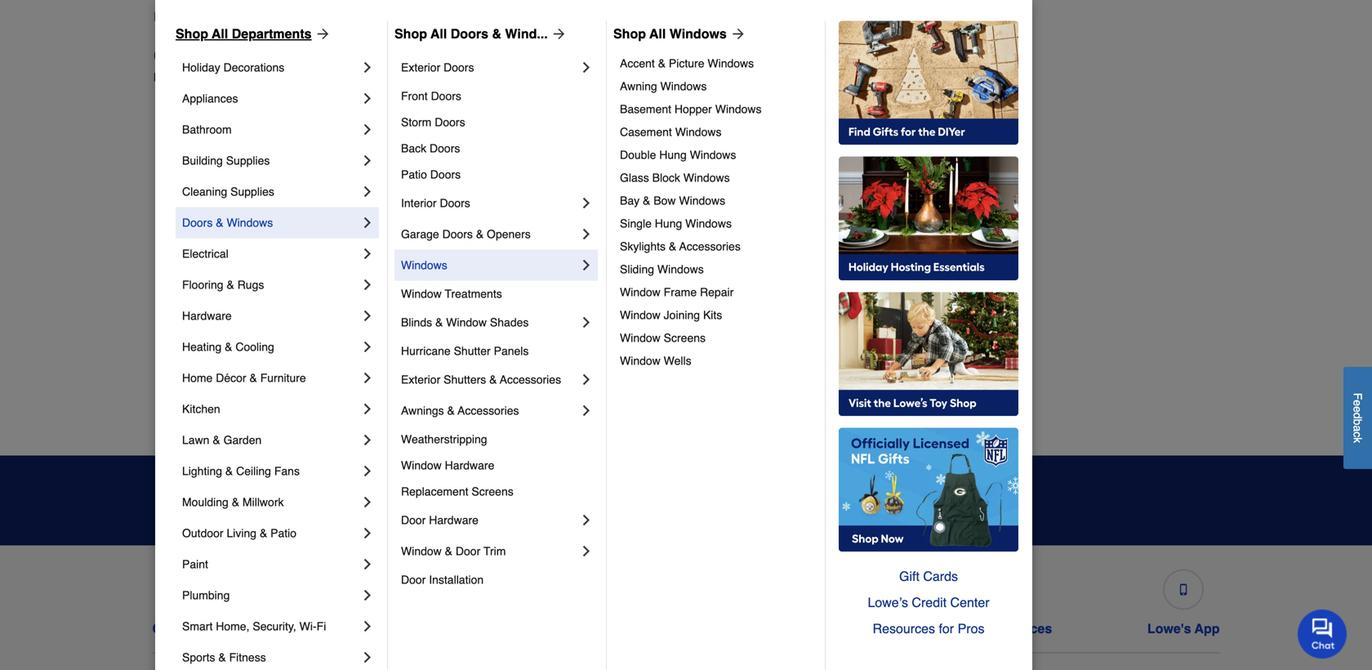 Task type: vqa. For each thing, say whether or not it's contained in the screenshot.
the morris plains
yes



Task type: locate. For each thing, give the bounding box(es) containing it.
officially licensed n f l gifts. shop now. image
[[839, 428, 1019, 552]]

union
[[966, 351, 996, 364]]

1 horizontal spatial jersey
[[382, 9, 421, 24]]

0 horizontal spatial all
[[212, 26, 228, 41]]

casement
[[620, 125, 672, 138]]

chevron right image for moulding & millwork
[[360, 494, 376, 510]]

hung for single
[[655, 217, 683, 230]]

chevron right image
[[360, 90, 376, 107], [360, 121, 376, 138], [360, 152, 376, 169], [360, 183, 376, 200], [579, 195, 595, 211], [360, 214, 376, 231], [360, 245, 376, 262], [360, 277, 376, 293], [360, 370, 376, 386], [579, 402, 595, 419], [579, 512, 595, 528], [579, 543, 595, 559], [360, 618, 376, 634]]

windows up electrical link
[[227, 216, 273, 229]]

1 vertical spatial screens
[[472, 485, 514, 498]]

hung for double
[[660, 148, 687, 161]]

hung
[[660, 148, 687, 161], [655, 217, 683, 230]]

1 horizontal spatial city
[[470, 318, 490, 331]]

e
[[1352, 400, 1365, 406], [1352, 406, 1365, 413]]

chevron right image for windows
[[579, 257, 595, 273]]

0 vertical spatial exterior
[[401, 61, 441, 74]]

1 horizontal spatial gift cards
[[900, 569, 959, 584]]

0 vertical spatial a
[[185, 9, 192, 24]]

brick link
[[167, 153, 192, 170]]

e up b
[[1352, 406, 1365, 413]]

2 vertical spatial accessories
[[458, 404, 519, 417]]

lowe's credit center link
[[535, 563, 665, 637]]

shop down find a store
[[176, 26, 208, 41]]

got
[[539, 507, 557, 520]]

window up blinds
[[401, 287, 442, 300]]

2 shop from the left
[[395, 26, 427, 41]]

doors inside the front doors 'link'
[[431, 89, 462, 102]]

0 horizontal spatial jersey
[[266, 71, 300, 84]]

mobile image
[[1179, 584, 1190, 595]]

1 vertical spatial exterior
[[401, 373, 441, 386]]

1 east from the top
[[167, 286, 190, 299]]

garden
[[224, 433, 262, 447]]

shop down new jersey
[[395, 26, 427, 41]]

& left millwork
[[232, 496, 239, 509]]

0 vertical spatial screens
[[664, 331, 706, 344]]

& left openers
[[476, 228, 484, 241]]

windows down glass block windows link
[[679, 194, 726, 207]]

doors down shop all doors & wind... in the top of the page
[[444, 61, 474, 74]]

screens down joining
[[664, 331, 706, 344]]

shop up the accent
[[614, 26, 646, 41]]

casement windows link
[[620, 120, 814, 143]]

lowe's for lowe's credit center
[[535, 621, 579, 636]]

chevron right image for lawn & garden
[[360, 432, 376, 448]]

credit for lowe's
[[582, 621, 620, 636]]

1 vertical spatial hardware
[[445, 459, 495, 472]]

& left ceiling
[[225, 465, 233, 478]]

3 shop from the left
[[614, 26, 646, 41]]

0 vertical spatial center
[[951, 595, 990, 610]]

doors for front
[[431, 89, 462, 102]]

1 all from the left
[[212, 26, 228, 41]]

2 vertical spatial hardware
[[429, 514, 479, 527]]

chevron right image for sports & fitness
[[360, 649, 376, 666]]

kitchen
[[182, 402, 220, 415]]

lowe's down door installation link
[[535, 621, 579, 636]]

0 vertical spatial door
[[401, 514, 426, 527]]

1 vertical spatial new
[[240, 71, 263, 84]]

all up the accent
[[650, 26, 666, 41]]

arrow right image inside shop all doors & wind... link
[[548, 26, 568, 42]]

shop for shop all windows
[[614, 26, 646, 41]]

smart
[[182, 620, 213, 633]]

doors down 'flemington'
[[430, 142, 460, 155]]

new inside button
[[352, 9, 378, 24]]

hurricane shutter panels
[[401, 344, 529, 357]]

eatontown
[[167, 351, 221, 364]]

arrow right image
[[312, 26, 331, 42], [548, 26, 568, 42], [727, 26, 747, 42]]

1 horizontal spatial a
[[1352, 425, 1365, 432]]

hung up glass block windows
[[660, 148, 687, 161]]

1 horizontal spatial gift cards link
[[839, 563, 1019, 590]]

screens for window screens
[[664, 331, 706, 344]]

jersey inside the city directory lowe's stores in new jersey
[[266, 71, 300, 84]]

electrical
[[182, 247, 229, 260]]

shop all doors & wind... link
[[395, 24, 568, 44]]

all up exterior doors
[[431, 26, 447, 41]]

door for door installation
[[401, 573, 426, 586]]

0 horizontal spatial cards
[[790, 621, 827, 636]]

1 horizontal spatial lowe's
[[535, 621, 579, 636]]

1 exterior from the top
[[401, 61, 441, 74]]

hardware down "east brunswick" link
[[182, 309, 232, 322]]

arrow right image inside shop all departments 'link'
[[312, 26, 331, 42]]

all inside 'link'
[[212, 26, 228, 41]]

doors inside storm doors link
[[435, 116, 465, 129]]

screens
[[664, 331, 706, 344], [472, 485, 514, 498]]

hardware down replacement screens
[[429, 514, 479, 527]]

hamilton
[[433, 188, 478, 201]]

1 vertical spatial a
[[1352, 425, 1365, 432]]

window down the sliding
[[620, 286, 661, 299]]

0 horizontal spatial center
[[624, 621, 665, 636]]

1 horizontal spatial credit
[[912, 595, 947, 610]]

supplies up cleaning supplies
[[226, 154, 270, 167]]

patio doors link
[[401, 161, 595, 187]]

screens down "window hardware" link
[[472, 485, 514, 498]]

0 vertical spatial credit
[[912, 595, 947, 610]]

1 horizontal spatial patio
[[401, 168, 427, 181]]

arrow right image up exterior doors link
[[548, 26, 568, 42]]

chevron right image
[[360, 59, 376, 76], [579, 59, 595, 76], [579, 226, 595, 242], [579, 257, 595, 273], [360, 308, 376, 324], [579, 314, 595, 330], [360, 339, 376, 355], [579, 371, 595, 388], [360, 401, 376, 417], [360, 432, 376, 448], [360, 463, 376, 479], [360, 494, 376, 510], [360, 525, 376, 541], [360, 556, 376, 572], [360, 587, 376, 603], [360, 649, 376, 666]]

2 vertical spatial jersey
[[433, 318, 467, 331]]

door up status
[[401, 573, 426, 586]]

1 horizontal spatial new
[[352, 9, 378, 24]]

exterior for exterior shutters & accessories
[[401, 373, 441, 386]]

0 horizontal spatial shop
[[176, 26, 208, 41]]

stores
[[192, 71, 225, 84]]

windows link
[[401, 250, 579, 281]]

a inside button
[[1352, 425, 1365, 432]]

double hung windows link
[[620, 143, 814, 166]]

credit for lowe's
[[912, 595, 947, 610]]

east down deptford
[[167, 286, 190, 299]]

0 horizontal spatial screens
[[472, 485, 514, 498]]

2 horizontal spatial shop
[[614, 26, 646, 41]]

lowe's
[[154, 71, 189, 84], [535, 621, 579, 636], [1148, 621, 1192, 636]]

bergen
[[731, 318, 768, 331]]

0 vertical spatial accessories
[[680, 240, 741, 253]]

installation
[[429, 573, 484, 586], [926, 621, 995, 636]]

0 vertical spatial supplies
[[226, 154, 270, 167]]

home décor & furniture
[[182, 371, 306, 384]]

0 horizontal spatial installation
[[429, 573, 484, 586]]

doors down the 'cleaning'
[[182, 216, 213, 229]]

doors up holmdel
[[443, 228, 473, 241]]

credit inside the lowe's credit center link
[[582, 621, 620, 636]]

0 vertical spatial jersey
[[382, 9, 421, 24]]

deptford
[[167, 253, 211, 266]]

frame
[[664, 286, 697, 299]]

doors up hamilton
[[431, 168, 461, 181]]

chevron right image for awnings & accessories
[[579, 402, 595, 419]]

3 all from the left
[[650, 26, 666, 41]]

living
[[227, 527, 257, 540]]

doors down front doors
[[435, 116, 465, 129]]

lawnside link
[[433, 349, 481, 366]]

east for east rutherford
[[167, 318, 190, 331]]

sicklerville link
[[966, 251, 1020, 268]]

supplies for building supplies
[[226, 154, 270, 167]]

doors up "hillsborough" at the left top of the page
[[440, 196, 471, 210]]

shop
[[176, 26, 208, 41], [395, 26, 427, 41], [614, 26, 646, 41]]

exterior up front
[[401, 61, 441, 74]]

door down deals,
[[401, 514, 426, 527]]

1 horizontal spatial cards
[[924, 569, 959, 584]]

toms river link
[[966, 284, 1023, 300]]

bayonne link
[[167, 121, 212, 137]]

0 horizontal spatial arrow right image
[[312, 26, 331, 42]]

sports & fitness link
[[182, 642, 360, 670]]

doors inside exterior doors link
[[444, 61, 474, 74]]

2 arrow right image from the left
[[548, 26, 568, 42]]

and
[[535, 481, 570, 504]]

holiday decorations link
[[182, 52, 360, 83]]

1 vertical spatial east
[[167, 318, 190, 331]]

2 horizontal spatial arrow right image
[[727, 26, 747, 42]]

1 horizontal spatial all
[[431, 26, 447, 41]]

1 horizontal spatial center
[[951, 595, 990, 610]]

order
[[360, 621, 396, 636]]

windows down skylights & accessories
[[658, 263, 704, 276]]

doors inside interior doors link
[[440, 196, 471, 210]]

1 vertical spatial gift
[[764, 621, 787, 636]]

0 vertical spatial gift cards
[[900, 569, 959, 584]]

panels
[[494, 344, 529, 357]]

& right us
[[225, 621, 235, 636]]

jersey up exterior doors
[[382, 9, 421, 24]]

décor
[[216, 371, 246, 384]]

f e e d b a c k
[[1352, 393, 1365, 443]]

1 vertical spatial hung
[[655, 217, 683, 230]]

hillsborough
[[433, 220, 497, 233]]

k
[[1352, 437, 1365, 443]]

door left trim
[[456, 545, 481, 558]]

exterior
[[401, 61, 441, 74], [401, 373, 441, 386]]

1 vertical spatial door
[[456, 545, 481, 558]]

1 horizontal spatial screens
[[664, 331, 706, 344]]

holmdel link
[[433, 251, 475, 268]]

0 horizontal spatial city
[[154, 44, 191, 67]]

window up the door installation
[[401, 545, 442, 558]]

city down find
[[154, 44, 191, 67]]

2 vertical spatial door
[[401, 573, 426, 586]]

doors inside the garage doors & openers 'link'
[[443, 228, 473, 241]]

1 arrow right image from the left
[[312, 26, 331, 42]]

3 arrow right image from the left
[[727, 26, 747, 42]]

windows up accent & picture windows
[[670, 26, 727, 41]]

chevron right image for doors & windows
[[360, 214, 376, 231]]

cleaning
[[182, 185, 227, 198]]

chevron right image for plumbing
[[360, 587, 376, 603]]

1 horizontal spatial arrow right image
[[548, 26, 568, 42]]

0 horizontal spatial a
[[185, 9, 192, 24]]

0 horizontal spatial patio
[[271, 527, 297, 540]]

find
[[154, 9, 181, 24]]

1 vertical spatial center
[[624, 621, 665, 636]]

0 vertical spatial patio
[[401, 168, 427, 181]]

2 horizontal spatial jersey
[[433, 318, 467, 331]]

exterior down 'hurricane' at the left of the page
[[401, 373, 441, 386]]

0 vertical spatial hung
[[660, 148, 687, 161]]

holiday hosting essentials. image
[[839, 156, 1019, 281]]

windows down the casement windows link on the top
[[690, 148, 737, 161]]

shop for shop all departments
[[176, 26, 208, 41]]

doors inside 'patio doors' link
[[431, 168, 461, 181]]

doors inside back doors link
[[430, 142, 460, 155]]

sign
[[930, 493, 958, 508]]

2 horizontal spatial all
[[650, 26, 666, 41]]

lowe's left the stores
[[154, 71, 189, 84]]

lowe's app
[[1148, 621, 1221, 636]]

skylights
[[620, 240, 666, 253]]

windows up awning windows link
[[708, 57, 754, 70]]

all down "store"
[[212, 26, 228, 41]]

garage doors & openers
[[401, 228, 531, 241]]

hardware up inspiration
[[445, 459, 495, 472]]

sliding windows link
[[620, 258, 814, 281]]

1 horizontal spatial shop
[[395, 26, 427, 41]]

1 horizontal spatial installation
[[926, 621, 995, 636]]

moulding & millwork link
[[182, 487, 360, 518]]

& right sports at the bottom
[[218, 651, 226, 664]]

0 vertical spatial city
[[154, 44, 191, 67]]

0 horizontal spatial credit
[[582, 621, 620, 636]]

flemington link
[[433, 121, 490, 137]]

2 horizontal spatial lowe's
[[1148, 621, 1192, 636]]

arrow right image for shop all doors & wind...
[[548, 26, 568, 42]]

lowe's inside the city directory lowe's stores in new jersey
[[154, 71, 189, 84]]

e up the d
[[1352, 400, 1365, 406]]

sign up form
[[660, 478, 1007, 523]]

supplies
[[226, 154, 270, 167], [231, 185, 274, 198]]

1 shop from the left
[[176, 26, 208, 41]]

2 exterior from the top
[[401, 373, 441, 386]]

to
[[592, 507, 603, 520]]

0 vertical spatial east
[[167, 286, 190, 299]]

accessories down panels
[[500, 373, 562, 386]]

window up window screens
[[620, 308, 661, 321]]

doors up exterior doors link
[[451, 26, 489, 41]]

patio
[[401, 168, 427, 181], [271, 527, 297, 540]]

1 vertical spatial gift cards
[[764, 621, 827, 636]]

patio up the paint link
[[271, 527, 297, 540]]

patio down back
[[401, 168, 427, 181]]

status
[[400, 621, 440, 636]]

city up shutter
[[470, 318, 490, 331]]

1 vertical spatial supplies
[[231, 185, 274, 198]]

hung down bow
[[655, 217, 683, 230]]

1 vertical spatial installation
[[926, 621, 995, 636]]

2 all from the left
[[431, 26, 447, 41]]

doors & windows
[[182, 216, 273, 229]]

accessories up morris at the right
[[680, 240, 741, 253]]

window up replacement
[[401, 459, 442, 472]]

shop inside shop all departments 'link'
[[176, 26, 208, 41]]

shop inside shop all windows link
[[614, 26, 646, 41]]

center
[[951, 595, 990, 610], [624, 621, 665, 636]]

eatontown link
[[167, 349, 221, 366]]

sewell
[[966, 220, 1000, 233]]

chevron right image for flooring & rugs
[[360, 277, 376, 293]]

1 horizontal spatial gift
[[900, 569, 920, 584]]

& down rutherford
[[225, 340, 232, 353]]

shutter
[[454, 344, 491, 357]]

0 vertical spatial new
[[352, 9, 378, 24]]

1 vertical spatial patio
[[271, 527, 297, 540]]

1 vertical spatial accessories
[[500, 373, 562, 386]]

resources for pros
[[873, 621, 985, 636]]

1 vertical spatial jersey
[[266, 71, 300, 84]]

hung inside "link"
[[660, 148, 687, 161]]

window wells
[[620, 354, 692, 367]]

maple shade link
[[700, 153, 767, 170]]

windows inside 'link'
[[401, 259, 448, 272]]

credit inside lowe's credit center link
[[912, 595, 947, 610]]

& right bay
[[643, 194, 651, 207]]

supplies up doors & windows link
[[231, 185, 274, 198]]

windows down maple
[[684, 171, 730, 184]]

storm
[[401, 116, 432, 129]]

order status
[[360, 621, 440, 636]]

& up the door installation
[[445, 545, 453, 558]]

window up 'window wells'
[[620, 331, 661, 344]]

arrow right image up 'accent & picture windows' link
[[727, 26, 747, 42]]

new jersey button
[[352, 7, 421, 26]]

joining
[[664, 308, 700, 321]]

rio grande
[[966, 188, 1024, 201]]

window up hurricane shutter panels
[[446, 316, 487, 329]]

chevron right image for garage doors & openers
[[579, 226, 595, 242]]

jersey up hurricane shutter panels
[[433, 318, 467, 331]]

lumberton
[[433, 384, 488, 397]]

lowe's for lowe's app
[[1148, 621, 1192, 636]]

front
[[401, 89, 428, 102]]

home
[[182, 371, 213, 384]]

doors for exterior
[[444, 61, 474, 74]]

replacement screens link
[[401, 478, 595, 505]]

arrow right image up holiday decorations link
[[312, 26, 331, 42]]

wells
[[664, 354, 692, 367]]

lowe's left the app
[[1148, 621, 1192, 636]]

a right find
[[185, 9, 192, 24]]

& left wind...
[[492, 26, 502, 41]]

doors for garage
[[443, 228, 473, 241]]

window joining kits
[[620, 308, 723, 321]]

a up k
[[1352, 425, 1365, 432]]

appliances
[[182, 92, 238, 105]]

block
[[653, 171, 681, 184]]

2 east from the top
[[167, 318, 190, 331]]

accessories up the weatherstripping link
[[458, 404, 519, 417]]

& down lumberton link
[[447, 404, 455, 417]]

door for door hardware
[[401, 514, 426, 527]]

hardware for door hardware
[[429, 514, 479, 527]]

bayonne
[[167, 122, 212, 135]]

share.
[[606, 507, 640, 520]]

windows down garage
[[401, 259, 448, 272]]

doors inside shop all doors & wind... link
[[451, 26, 489, 41]]

1 vertical spatial credit
[[582, 621, 620, 636]]

jersey city
[[433, 318, 490, 331]]

installation services link
[[926, 563, 1053, 637]]

chevron right image for appliances
[[360, 90, 376, 107]]

doors up storm doors in the left top of the page
[[431, 89, 462, 102]]

shop for shop all doors & wind...
[[395, 26, 427, 41]]

0 horizontal spatial gift cards
[[764, 621, 827, 636]]

arrow right image inside shop all windows link
[[727, 26, 747, 42]]

chevron right image for home décor & furniture
[[360, 370, 376, 386]]

exterior for exterior doors
[[401, 61, 441, 74]]

city
[[154, 44, 191, 67], [470, 318, 490, 331]]

east up heating
[[167, 318, 190, 331]]

new
[[352, 9, 378, 24], [240, 71, 263, 84]]

accent & picture windows link
[[620, 52, 814, 75]]

arrow right image for shop all windows
[[727, 26, 747, 42]]

0 horizontal spatial lowe's
[[154, 71, 189, 84]]

0 horizontal spatial new
[[240, 71, 263, 84]]

window down window screens
[[620, 354, 661, 367]]

shop inside shop all doors & wind... link
[[395, 26, 427, 41]]

jersey down departments
[[266, 71, 300, 84]]

flooring & rugs
[[182, 278, 264, 291]]

window hardware link
[[401, 452, 595, 478]]

1 e from the top
[[1352, 400, 1365, 406]]

flemington
[[433, 122, 490, 135]]



Task type: describe. For each thing, give the bounding box(es) containing it.
deals,
[[366, 481, 424, 504]]

screens for replacement screens
[[472, 485, 514, 498]]

doors inside doors & windows link
[[182, 216, 213, 229]]

all for windows
[[650, 26, 666, 41]]

single hung windows link
[[620, 212, 814, 235]]

chevron right image for paint
[[360, 556, 376, 572]]

chat invite button image
[[1299, 609, 1348, 659]]

awning windows
[[620, 80, 707, 93]]

jersey city link
[[433, 317, 490, 333]]

chevron right image for interior doors
[[579, 195, 595, 211]]

window frame repair
[[620, 286, 734, 299]]

chevron right image for holiday decorations
[[360, 59, 376, 76]]

union link
[[966, 349, 996, 366]]

door hardware link
[[401, 505, 579, 536]]

woodbridge link
[[966, 415, 1027, 431]]

piscataway
[[966, 122, 1024, 135]]

up
[[962, 493, 980, 508]]

window for window & door trim
[[401, 545, 442, 558]]

departments
[[232, 26, 312, 41]]

sports & fitness
[[182, 651, 266, 664]]

basement hopper windows link
[[620, 98, 814, 120]]

find gifts for the diyer. image
[[839, 21, 1019, 145]]

fi
[[317, 620, 326, 633]]

lighting
[[182, 465, 222, 478]]

chevron right image for electrical
[[360, 245, 376, 262]]

0 horizontal spatial gift
[[764, 621, 787, 636]]

home,
[[216, 620, 250, 633]]

jersey inside button
[[382, 9, 421, 24]]

0 vertical spatial gift
[[900, 569, 920, 584]]

morris
[[700, 253, 731, 266]]

chevron right image for kitchen
[[360, 401, 376, 417]]

windows up manchester link
[[716, 102, 762, 116]]

accessories for skylights & accessories
[[680, 240, 741, 253]]

doors for interior
[[440, 196, 471, 210]]

lowe's credit center
[[868, 595, 990, 610]]

howell link
[[433, 284, 467, 300]]

newton
[[700, 286, 738, 299]]

butler
[[167, 188, 197, 201]]

& right living
[[260, 527, 267, 540]]

back
[[401, 142, 427, 155]]

patio doors
[[401, 168, 461, 181]]

1 vertical spatial city
[[470, 318, 490, 331]]

doors for back
[[430, 142, 460, 155]]

east brunswick
[[167, 286, 245, 299]]

blinds & window shades
[[401, 316, 529, 329]]

new inside the city directory lowe's stores in new jersey
[[240, 71, 263, 84]]

deptford link
[[167, 251, 211, 268]]

& left 'rugs'
[[227, 278, 234, 291]]

2 e from the top
[[1352, 406, 1365, 413]]

window & door trim
[[401, 545, 509, 558]]

resources for pros link
[[839, 616, 1019, 642]]

shop all doors & wind...
[[395, 26, 548, 41]]

all for departments
[[212, 26, 228, 41]]

shop all windows
[[614, 26, 727, 41]]

windows inside "link"
[[690, 148, 737, 161]]

chevron right image for hardware
[[360, 308, 376, 324]]

butler link
[[167, 186, 197, 202]]

all for doors
[[431, 26, 447, 41]]

window for window frame repair
[[620, 286, 661, 299]]

morganville link
[[700, 219, 758, 235]]

f
[[1352, 393, 1365, 400]]

heating & cooling
[[182, 340, 274, 353]]

fitness
[[229, 651, 266, 664]]

doors for patio
[[431, 168, 461, 181]]

supplies for cleaning supplies
[[231, 185, 274, 198]]

heating
[[182, 340, 222, 353]]

visit the lowe's toy shop. image
[[839, 292, 1019, 416]]

chevron right image for door hardware
[[579, 512, 595, 528]]

dimensions image
[[984, 584, 995, 595]]

directory
[[196, 44, 282, 67]]

back doors link
[[401, 135, 595, 161]]

lawn & garden
[[182, 433, 262, 447]]

chevron right image for exterior doors
[[579, 59, 595, 76]]

outdoor living & patio link
[[182, 518, 360, 549]]

d
[[1352, 413, 1365, 419]]

windows down picture
[[661, 80, 707, 93]]

shades
[[490, 316, 529, 329]]

center for lowe's credit center
[[951, 595, 990, 610]]

delran
[[167, 220, 200, 233]]

window treatments
[[401, 287, 502, 300]]

a inside "link"
[[185, 9, 192, 24]]

fans
[[274, 465, 300, 478]]

smart home, security, wi-fi link
[[182, 611, 360, 642]]

blinds & window shades link
[[401, 307, 579, 338]]

lawn & garden link
[[182, 424, 360, 456]]

east brunswick link
[[167, 284, 245, 300]]

toms
[[966, 286, 993, 299]]

chevron right image for outdoor living & patio
[[360, 525, 376, 541]]

0 vertical spatial cards
[[924, 569, 959, 584]]

window for window screens
[[620, 331, 661, 344]]

chevron right image for blinds & window shades
[[579, 314, 595, 330]]

lighting & ceiling fans link
[[182, 456, 360, 487]]

chevron right image for building supplies
[[360, 152, 376, 169]]

bathroom link
[[182, 114, 360, 145]]

& right blinds
[[436, 316, 443, 329]]

customer care image
[[203, 584, 214, 595]]

& right décor
[[250, 371, 257, 384]]

bay & bow windows
[[620, 194, 726, 207]]

& down single hung windows
[[669, 240, 677, 253]]

center for lowe's credit center
[[624, 621, 665, 636]]

casement windows
[[620, 125, 722, 138]]

& right 'shutters'
[[490, 373, 497, 386]]

chevron right image for bathroom
[[360, 121, 376, 138]]

garage doors & openers link
[[401, 219, 579, 250]]

windows down hopper
[[676, 125, 722, 138]]

chevron right image for lighting & ceiling fans
[[360, 463, 376, 479]]

awnings
[[401, 404, 444, 417]]

electrical link
[[182, 238, 360, 269]]

0 vertical spatial installation
[[429, 573, 484, 586]]

accent
[[620, 57, 655, 70]]

double
[[620, 148, 657, 161]]

hardware for window hardware
[[445, 459, 495, 472]]

east for east brunswick
[[167, 286, 190, 299]]

1 vertical spatial cards
[[790, 621, 827, 636]]

east rutherford link
[[167, 317, 247, 333]]

chevron right image for window & door trim
[[579, 543, 595, 559]]

toms river
[[966, 286, 1023, 299]]

0 horizontal spatial gift cards link
[[761, 563, 831, 637]]

window for window hardware
[[401, 459, 442, 472]]

sign up
[[930, 493, 980, 508]]

shutters
[[444, 373, 486, 386]]

replacement
[[401, 485, 469, 498]]

accessories for awnings & accessories
[[458, 404, 519, 417]]

for
[[939, 621, 955, 636]]

window for window wells
[[620, 354, 661, 367]]

moulding
[[182, 496, 229, 509]]

arrow right image for shop all departments
[[312, 26, 331, 42]]

& right lawn
[[213, 433, 220, 447]]

windows up skylights & accessories link at the top of the page
[[686, 217, 732, 230]]

window screens
[[620, 331, 706, 344]]

decorations
[[224, 61, 285, 74]]

lowe's credit center link
[[839, 590, 1019, 616]]

deals, inspiration and trends we've got ideas to share.
[[366, 481, 640, 520]]

chevron right image for smart home, security, wi-fi
[[360, 618, 376, 634]]

sports
[[182, 651, 215, 664]]

brunswick
[[193, 286, 245, 299]]

chevron right image for cleaning supplies
[[360, 183, 376, 200]]

window for window treatments
[[401, 287, 442, 300]]

holiday decorations
[[182, 61, 285, 74]]

doors for storm
[[435, 116, 465, 129]]

awning
[[620, 80, 658, 93]]

wind...
[[505, 26, 548, 41]]

we've
[[503, 507, 536, 520]]

& down cleaning supplies
[[216, 216, 224, 229]]

lowe's
[[868, 595, 909, 610]]

city inside the city directory lowe's stores in new jersey
[[154, 44, 191, 67]]

double hung windows
[[620, 148, 737, 161]]

north bergen
[[700, 318, 768, 331]]

chevron right image for exterior shutters & accessories
[[579, 371, 595, 388]]

0 vertical spatial hardware
[[182, 309, 232, 322]]

chevron right image for heating & cooling
[[360, 339, 376, 355]]

window for window joining kits
[[620, 308, 661, 321]]

plumbing link
[[182, 580, 360, 611]]

& up the "awning windows"
[[658, 57, 666, 70]]

manahawkin link
[[433, 415, 497, 431]]

outdoor
[[182, 527, 224, 540]]

awnings & accessories
[[401, 404, 519, 417]]



